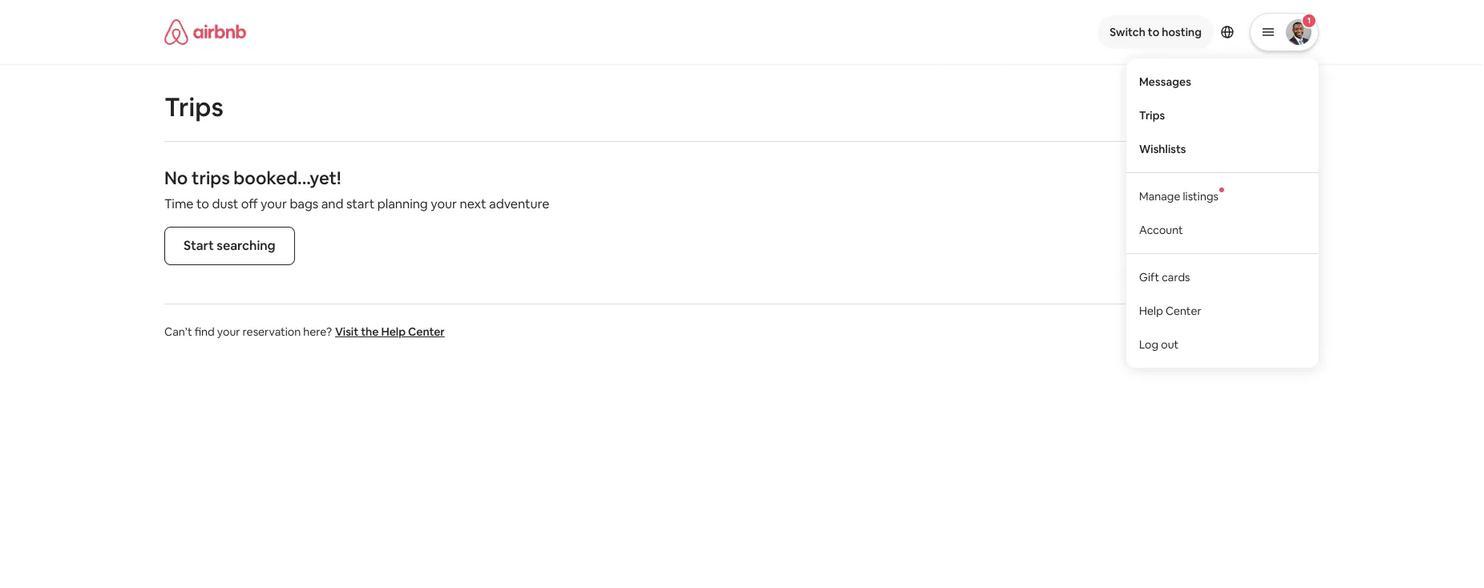 Task type: vqa. For each thing, say whether or not it's contained in the screenshot.
Gift cards link
yes



Task type: locate. For each thing, give the bounding box(es) containing it.
start searching
[[184, 237, 276, 254]]

your right find
[[217, 325, 240, 339]]

trips inside profile element
[[1139, 108, 1165, 122]]

gift cards link
[[1127, 260, 1319, 294]]

log out button
[[1127, 328, 1319, 361]]

start
[[184, 237, 214, 254]]

to inside no trips booked...yet! time to dust off your bags and start planning your next adventure
[[196, 196, 209, 213]]

to
[[1148, 25, 1160, 39], [196, 196, 209, 213]]

account
[[1139, 223, 1183, 237]]

log
[[1139, 337, 1159, 352]]

messages link
[[1127, 65, 1319, 98]]

cards
[[1162, 270, 1190, 284]]

1 vertical spatial to
[[196, 196, 209, 213]]

your right "planning"
[[431, 196, 457, 213]]

next adventure
[[460, 196, 550, 213]]

1 horizontal spatial trips
[[1139, 108, 1165, 122]]

find
[[195, 325, 215, 339]]

0 horizontal spatial to
[[196, 196, 209, 213]]

can't
[[164, 325, 192, 339]]

your
[[261, 196, 287, 213], [431, 196, 457, 213], [217, 325, 240, 339]]

to left dust
[[196, 196, 209, 213]]

help center
[[1139, 304, 1202, 318]]

1 horizontal spatial to
[[1148, 25, 1160, 39]]

log out
[[1139, 337, 1179, 352]]

trips
[[164, 91, 224, 123], [1139, 108, 1165, 122]]

start searching link
[[164, 227, 295, 265]]

your right "off" on the top left of the page
[[261, 196, 287, 213]]

time
[[164, 196, 194, 213]]

start
[[346, 196, 375, 213]]

manage
[[1139, 189, 1181, 203]]

0 horizontal spatial your
[[217, 325, 240, 339]]

switch to hosting link
[[1100, 15, 1212, 49]]

visit
[[335, 325, 359, 339]]

to right switch
[[1148, 25, 1160, 39]]

dust
[[212, 196, 238, 213]]

trips up trips
[[164, 91, 224, 123]]

switch
[[1110, 25, 1146, 39]]

trips up wishlists
[[1139, 108, 1165, 122]]

wishlists
[[1139, 142, 1186, 156]]

no trips booked...yet! time to dust off your bags and start planning your next adventure
[[164, 167, 550, 213]]

0 vertical spatial to
[[1148, 25, 1160, 39]]

0 horizontal spatial trips
[[164, 91, 224, 123]]



Task type: describe. For each thing, give the bounding box(es) containing it.
1 horizontal spatial your
[[261, 196, 287, 213]]

manage listings link
[[1127, 179, 1319, 213]]

1
[[1308, 15, 1311, 26]]

booked...yet!
[[234, 167, 341, 189]]

visit the help center link
[[335, 325, 445, 339]]

profile element
[[761, 0, 1319, 368]]

listings
[[1183, 189, 1219, 203]]

planning
[[377, 196, 428, 213]]

hosting
[[1162, 25, 1202, 39]]

manage listings
[[1139, 189, 1219, 203]]

can't find your reservation here? visit the help center
[[164, 325, 445, 339]]

gift
[[1139, 270, 1160, 284]]

and
[[321, 196, 344, 213]]

wishlists link
[[1127, 132, 1319, 166]]

messages
[[1139, 74, 1191, 89]]

account link
[[1127, 213, 1319, 247]]

switch to hosting
[[1110, 25, 1202, 39]]

gift cards
[[1139, 270, 1190, 284]]

reservation here?
[[243, 325, 332, 339]]

1 button
[[1250, 13, 1319, 51]]

help center link
[[1127, 294, 1319, 328]]

bags
[[290, 196, 319, 213]]

2 horizontal spatial your
[[431, 196, 457, 213]]

off
[[241, 196, 258, 213]]

the
[[361, 325, 379, 339]]

center
[[1166, 304, 1202, 318]]

trips link
[[1127, 98, 1319, 132]]

no
[[164, 167, 188, 189]]

out
[[1161, 337, 1179, 352]]

help center
[[381, 325, 445, 339]]

has notifications image
[[1220, 187, 1224, 192]]

help
[[1139, 304, 1163, 318]]

to inside 'switch to hosting' link
[[1148, 25, 1160, 39]]

trips
[[192, 167, 230, 189]]

searching
[[217, 237, 276, 254]]



